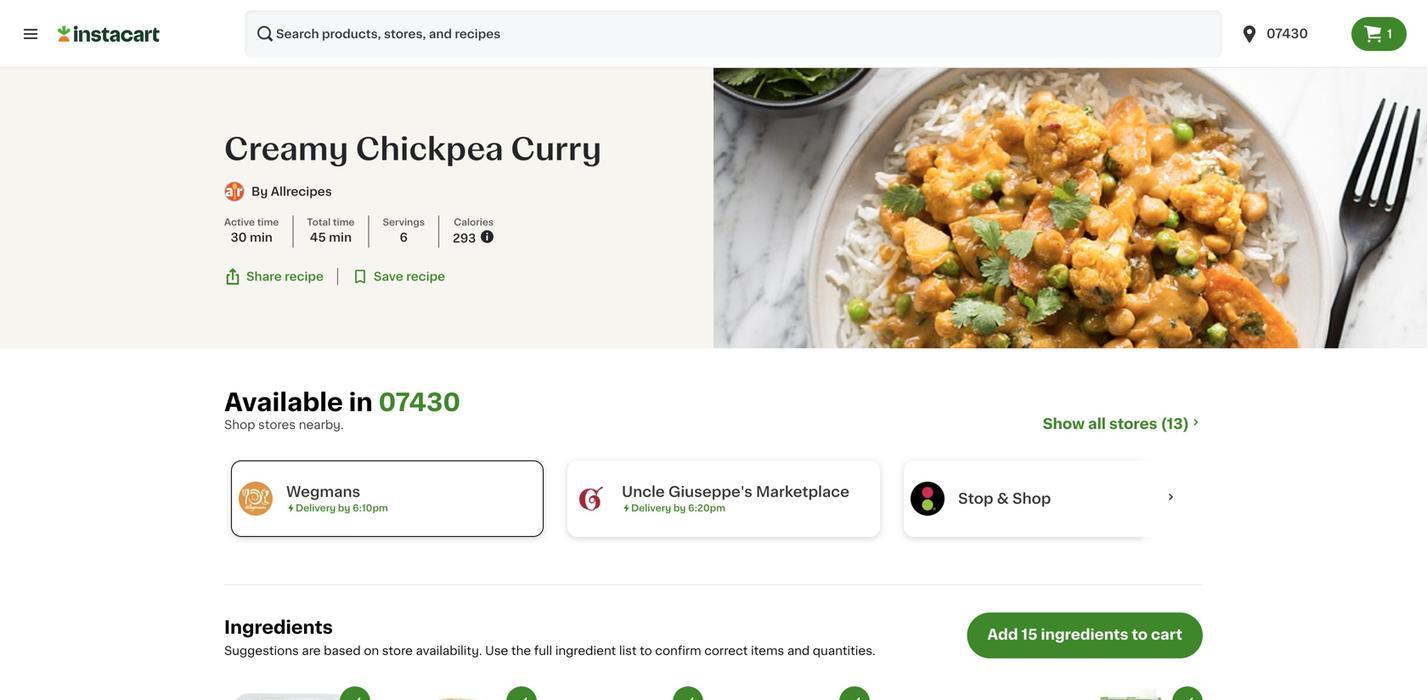 Task type: vqa. For each thing, say whether or not it's contained in the screenshot.
2nd Tree from left
no



Task type: describe. For each thing, give the bounding box(es) containing it.
and
[[788, 645, 810, 657]]

save recipe button
[[352, 268, 445, 285]]

07430 inside popup button
[[1267, 28, 1309, 40]]

suggestions
[[224, 645, 299, 657]]

active time 30 min
[[224, 218, 279, 244]]

unselect item image for 2nd product group from the right
[[847, 694, 863, 700]]

quantities.
[[813, 645, 876, 657]]

servings
[[383, 218, 425, 227]]

share
[[246, 271, 282, 283]]

are
[[302, 645, 321, 657]]

ingredients
[[1041, 628, 1129, 642]]

creamy chickpea curry
[[224, 134, 602, 164]]

cart
[[1152, 628, 1183, 642]]

in
[[349, 391, 373, 415]]

list
[[619, 645, 637, 657]]

15
[[1022, 628, 1038, 642]]

by for wegmans
[[338, 504, 351, 513]]

1 vertical spatial shop
[[1013, 492, 1052, 506]]

store
[[382, 645, 413, 657]]

time for 30 min
[[257, 218, 279, 227]]

293
[[453, 233, 476, 244]]

available in 07430 shop stores nearby.
[[224, 391, 461, 431]]

07430 button
[[379, 389, 461, 416]]

6:10pm
[[353, 504, 388, 513]]

min for 45 min
[[329, 232, 352, 244]]

show all stores (13)
[[1043, 417, 1190, 431]]

wegmans image
[[239, 482, 273, 516]]

delivery by 6:10pm
[[296, 504, 388, 513]]

Search field
[[245, 10, 1223, 58]]

stop
[[959, 492, 994, 506]]

to inside button
[[1132, 628, 1148, 642]]

1 vertical spatial to
[[640, 645, 652, 657]]

active
[[224, 218, 255, 227]]

marketplace
[[756, 485, 850, 499]]

show all stores (13) button
[[1043, 415, 1203, 433]]

share recipe button
[[224, 268, 324, 285]]

(13)
[[1161, 417, 1190, 431]]

5 product group from the left
[[1057, 687, 1203, 700]]

stores inside "button"
[[1110, 417, 1158, 431]]

save recipe
[[374, 271, 445, 283]]

suggestions are based on store availability. use the full ingredient list to confirm correct items and quantities.
[[224, 645, 876, 657]]

show
[[1043, 417, 1085, 431]]

ingredient
[[556, 645, 616, 657]]

1 07430 button from the left
[[1230, 10, 1352, 58]]

recipe for save recipe
[[406, 271, 445, 283]]

wegmans
[[286, 485, 361, 499]]

add
[[988, 628, 1019, 642]]

6
[[400, 232, 408, 244]]

correct
[[705, 645, 748, 657]]

delivery by 6:20pm
[[631, 504, 726, 513]]

uncle giuseppe's marketplace
[[622, 485, 850, 499]]

shop inside available in 07430 shop stores nearby.
[[224, 419, 255, 431]]

save
[[374, 271, 404, 283]]



Task type: locate. For each thing, give the bounding box(es) containing it.
1 time from the left
[[257, 218, 279, 227]]

allrecipes
[[271, 186, 332, 198]]

unselect item image
[[348, 694, 363, 700]]

07430 inside available in 07430 shop stores nearby.
[[379, 391, 461, 415]]

1 by from the left
[[338, 504, 351, 513]]

add 15 ingredients to cart button
[[967, 613, 1203, 659]]

unselect item image down quantities.
[[847, 694, 863, 700]]

min right 45
[[329, 232, 352, 244]]

min for 30 min
[[250, 232, 273, 244]]

items
[[751, 645, 785, 657]]

available
[[224, 391, 343, 415]]

0 vertical spatial shop
[[224, 419, 255, 431]]

1 horizontal spatial min
[[329, 232, 352, 244]]

1 vertical spatial 07430
[[379, 391, 461, 415]]

1 horizontal spatial 07430
[[1267, 28, 1309, 40]]

time right active
[[257, 218, 279, 227]]

unselect item image
[[514, 694, 529, 700], [681, 694, 696, 700], [847, 694, 863, 700], [1180, 694, 1196, 700]]

2 product group from the left
[[391, 687, 537, 700]]

2 delivery from the left
[[631, 504, 672, 513]]

2 by from the left
[[674, 504, 686, 513]]

1 recipe from the left
[[285, 271, 324, 283]]

min inside total time 45 min
[[329, 232, 352, 244]]

instacart logo image
[[58, 24, 160, 44]]

4 product group from the left
[[724, 687, 870, 700]]

share recipe
[[246, 271, 324, 283]]

the
[[512, 645, 531, 657]]

0 horizontal spatial to
[[640, 645, 652, 657]]

1 horizontal spatial shop
[[1013, 492, 1052, 506]]

availability.
[[416, 645, 482, 657]]

by allrecipes
[[252, 186, 332, 198]]

servings 6
[[383, 218, 425, 244]]

by left 6:20pm
[[674, 504, 686, 513]]

None search field
[[245, 10, 1223, 58]]

1 delivery from the left
[[296, 504, 336, 513]]

stores
[[1110, 417, 1158, 431], [258, 419, 296, 431]]

0 horizontal spatial time
[[257, 218, 279, 227]]

unselect item image down cart
[[1180, 694, 1196, 700]]

confirm
[[655, 645, 702, 657]]

by left 6:10pm
[[338, 504, 351, 513]]

by
[[338, 504, 351, 513], [674, 504, 686, 513]]

0 horizontal spatial delivery
[[296, 504, 336, 513]]

0 vertical spatial 07430
[[1267, 28, 1309, 40]]

time right total
[[333, 218, 355, 227]]

delivery
[[296, 504, 336, 513], [631, 504, 672, 513]]

stores inside available in 07430 shop stores nearby.
[[258, 419, 296, 431]]

1
[[1388, 28, 1393, 40]]

product group down list
[[558, 687, 704, 700]]

unselect item image down confirm
[[681, 694, 696, 700]]

giuseppe's
[[669, 485, 753, 499]]

time inside total time 45 min
[[333, 218, 355, 227]]

shop right & at right
[[1013, 492, 1052, 506]]

0 horizontal spatial recipe
[[285, 271, 324, 283]]

1 horizontal spatial recipe
[[406, 271, 445, 283]]

6:20pm
[[689, 504, 726, 513]]

1 horizontal spatial delivery
[[631, 504, 672, 513]]

stores right all
[[1110, 417, 1158, 431]]

07430
[[1267, 28, 1309, 40], [379, 391, 461, 415]]

recipe
[[285, 271, 324, 283], [406, 271, 445, 283]]

nearby.
[[299, 419, 344, 431]]

1 horizontal spatial stores
[[1110, 417, 1158, 431]]

recipe right share
[[285, 271, 324, 283]]

&
[[997, 492, 1009, 506]]

by
[[252, 186, 268, 198]]

1 unselect item image from the left
[[514, 694, 529, 700]]

3 product group from the left
[[558, 687, 704, 700]]

delivery down the wegmans
[[296, 504, 336, 513]]

product group down are
[[224, 687, 371, 700]]

unselect item image for 5th product group from the left
[[1180, 694, 1196, 700]]

time inside active time 30 min
[[257, 218, 279, 227]]

based
[[324, 645, 361, 657]]

recipe for share recipe
[[285, 271, 324, 283]]

1 min from the left
[[250, 232, 273, 244]]

0 vertical spatial to
[[1132, 628, 1148, 642]]

on
[[364, 645, 379, 657]]

1 horizontal spatial by
[[674, 504, 686, 513]]

uncle giuseppe's marketplace image
[[575, 482, 609, 516]]

2 time from the left
[[333, 218, 355, 227]]

45
[[310, 232, 326, 244]]

stop & shop link
[[897, 454, 1224, 544]]

curry
[[511, 134, 602, 164]]

unselect item image for third product group
[[681, 694, 696, 700]]

1 horizontal spatial time
[[333, 218, 355, 227]]

unselect item image down 'the'
[[514, 694, 529, 700]]

to
[[1132, 628, 1148, 642], [640, 645, 652, 657]]

creamy
[[224, 134, 349, 164]]

calories
[[454, 218, 494, 227]]

uncle
[[622, 485, 665, 499]]

delivery down uncle
[[631, 504, 672, 513]]

min inside active time 30 min
[[250, 232, 273, 244]]

shop down available
[[224, 419, 255, 431]]

2 07430 button from the left
[[1240, 10, 1342, 58]]

chickpea
[[356, 134, 504, 164]]

min
[[250, 232, 273, 244], [329, 232, 352, 244]]

1 button
[[1352, 17, 1407, 51]]

to right list
[[640, 645, 652, 657]]

delivery for wegmans
[[296, 504, 336, 513]]

stop & shop image
[[911, 482, 945, 516]]

product group down cart
[[1057, 687, 1203, 700]]

time
[[257, 218, 279, 227], [333, 218, 355, 227]]

recipe right save
[[406, 271, 445, 283]]

2 min from the left
[[329, 232, 352, 244]]

0 horizontal spatial by
[[338, 504, 351, 513]]

by for uncle giuseppe's marketplace
[[674, 504, 686, 513]]

1 horizontal spatial to
[[1132, 628, 1148, 642]]

add 15 ingredients to cart
[[988, 628, 1183, 642]]

time for 45 min
[[333, 218, 355, 227]]

0 horizontal spatial min
[[250, 232, 273, 244]]

3 unselect item image from the left
[[847, 694, 863, 700]]

total
[[307, 218, 331, 227]]

unselect item image for second product group
[[514, 694, 529, 700]]

30
[[231, 232, 247, 244]]

delivery for uncle giuseppe's marketplace
[[631, 504, 672, 513]]

0 horizontal spatial stores
[[258, 419, 296, 431]]

2 unselect item image from the left
[[681, 694, 696, 700]]

0 horizontal spatial shop
[[224, 419, 255, 431]]

full
[[534, 645, 553, 657]]

product group down and
[[724, 687, 870, 700]]

min right 30
[[250, 232, 273, 244]]

product group down availability.
[[391, 687, 537, 700]]

product group
[[224, 687, 371, 700], [391, 687, 537, 700], [558, 687, 704, 700], [724, 687, 870, 700], [1057, 687, 1203, 700]]

stop & shop
[[959, 492, 1052, 506]]

all
[[1089, 417, 1106, 431]]

2 recipe from the left
[[406, 271, 445, 283]]

07430 button
[[1230, 10, 1352, 58], [1240, 10, 1342, 58]]

4 unselect item image from the left
[[1180, 694, 1196, 700]]

total time 45 min
[[307, 218, 355, 244]]

1 product group from the left
[[224, 687, 371, 700]]

to left cart
[[1132, 628, 1148, 642]]

stores down available
[[258, 419, 296, 431]]

use
[[485, 645, 509, 657]]

creamy chickpea curry image
[[714, 68, 1428, 348]]

0 horizontal spatial 07430
[[379, 391, 461, 415]]

shop
[[224, 419, 255, 431], [1013, 492, 1052, 506]]



